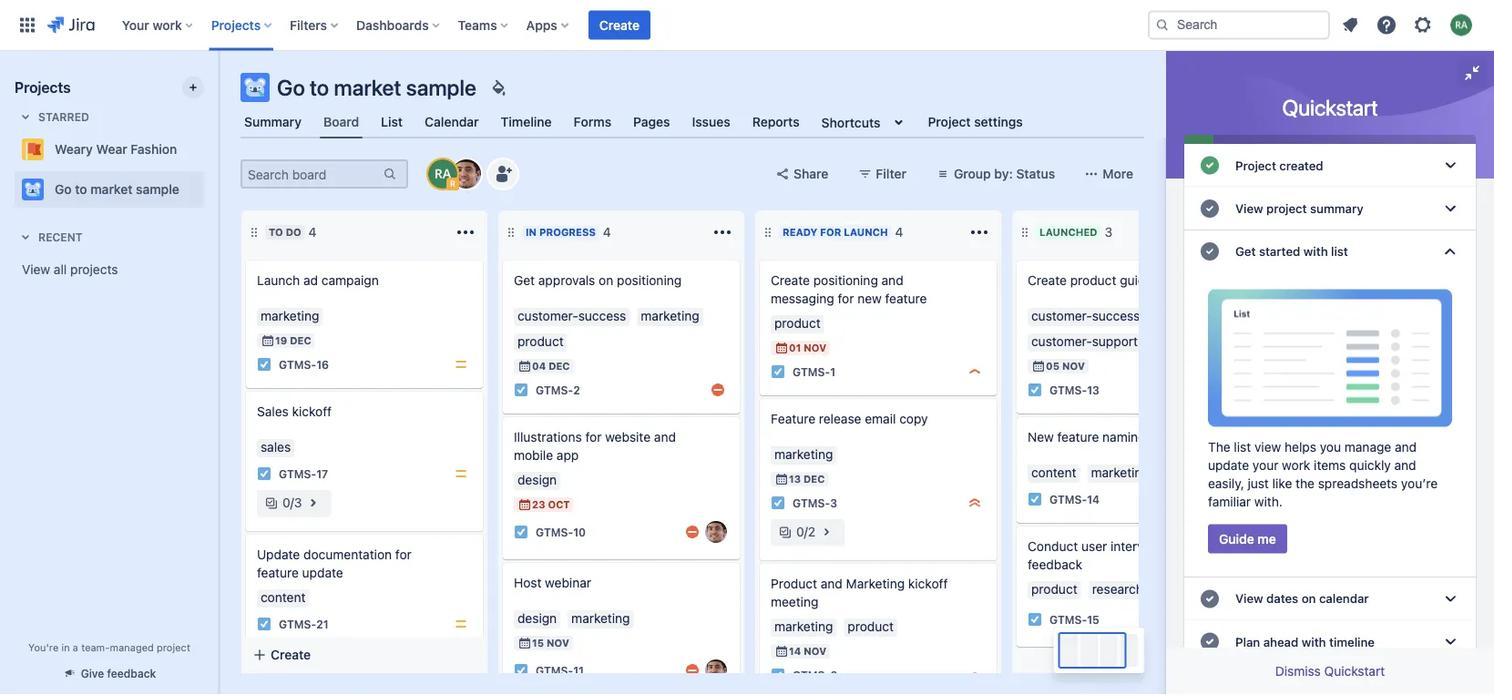 Task type: vqa. For each thing, say whether or not it's contained in the screenshot.
find and replace 'icon'
no



Task type: locate. For each thing, give the bounding box(es) containing it.
project left the created
[[1236, 158, 1277, 173]]

15 up gtms-11
[[532, 638, 544, 649]]

calendar
[[425, 114, 479, 129]]

0 vertical spatial go to market sample
[[277, 75, 477, 100]]

on right dates
[[1302, 592, 1317, 606]]

nov for positioning
[[804, 342, 827, 354]]

0 horizontal spatial market
[[91, 182, 133, 197]]

quickstart up project created dropdown button
[[1283, 95, 1379, 120]]

13 inside gtms-13 link
[[1087, 384, 1100, 396]]

launch left ad
[[257, 273, 300, 288]]

1 horizontal spatial 3
[[830, 497, 838, 509]]

4 checked image from the top
[[1199, 588, 1221, 610]]

for right ready
[[821, 226, 842, 238]]

quickstart
[[1283, 95, 1379, 120], [1325, 664, 1386, 679]]

23 october 2023 image
[[518, 498, 532, 512]]

dec up gtms-3
[[804, 473, 825, 485]]

0 vertical spatial medium image
[[454, 357, 468, 372]]

get for get started with list
[[1236, 244, 1256, 259]]

0 vertical spatial update
[[1209, 458, 1250, 473]]

in
[[61, 642, 70, 654]]

1 vertical spatial kickoff
[[909, 576, 948, 592]]

0 horizontal spatial get
[[514, 273, 535, 288]]

1 4 from the left
[[309, 225, 317, 240]]

1 vertical spatial 0
[[797, 525, 805, 540]]

2 checked image from the top
[[1199, 198, 1221, 220]]

14 november 2023 image
[[775, 644, 789, 659], [775, 644, 789, 659]]

gtms- inside gtms-13 link
[[1050, 384, 1088, 396]]

1 column actions menu image from the left
[[455, 221, 477, 243]]

0 horizontal spatial dec
[[290, 335, 311, 347]]

market down wear at left top
[[91, 182, 133, 197]]

4 for to do 4
[[309, 225, 317, 240]]

project left "settings"
[[928, 114, 971, 129]]

task image down 04 december 2023 icon
[[514, 383, 529, 397]]

0 horizontal spatial 15
[[532, 638, 544, 649]]

13 up gtms-3
[[789, 473, 801, 485]]

checked image
[[1199, 631, 1221, 653]]

1 vertical spatial to
[[75, 182, 87, 197]]

checked image for view project summary
[[1199, 198, 1221, 220]]

chevron image for view dates on calendar
[[1440, 588, 1462, 610]]

go to market sample up list
[[277, 75, 477, 100]]

to do 4
[[269, 225, 317, 240]]

2 high image from the top
[[968, 668, 983, 683]]

05 november 2023 image
[[1032, 359, 1046, 374], [1032, 359, 1046, 374]]

guide
[[1220, 532, 1255, 547]]

task image left gtms-16 link
[[257, 357, 272, 372]]

1 vertical spatial create button
[[242, 639, 488, 672]]

0 horizontal spatial feedback
[[107, 668, 156, 680]]

gtms- down the 23 oct
[[536, 526, 573, 539]]

1 horizontal spatial 2
[[808, 525, 816, 540]]

nov for webinar
[[547, 638, 570, 649]]

task image left gtms-11 link
[[514, 664, 529, 678]]

2 james peterson image from the top
[[705, 660, 727, 682]]

checked image inside the view project summary dropdown button
[[1199, 198, 1221, 220]]

0 vertical spatial high image
[[968, 365, 983, 379]]

managed
[[110, 642, 154, 654]]

0 horizontal spatial projects
[[15, 79, 71, 96]]

project
[[1267, 201, 1308, 216], [157, 642, 190, 654]]

gtms- for 3
[[793, 497, 830, 509]]

1 medium image from the top
[[454, 357, 468, 372]]

view inside "link"
[[22, 262, 50, 277]]

14 nov
[[789, 646, 827, 658]]

gtms-1 link
[[793, 364, 836, 380]]

work inside dropdown button
[[153, 17, 182, 32]]

jira image
[[47, 14, 95, 36], [47, 14, 95, 36]]

go down weary
[[55, 182, 72, 197]]

6
[[830, 669, 838, 682]]

market up list
[[334, 75, 401, 100]]

/
[[290, 495, 294, 510], [805, 525, 808, 540]]

weary
[[55, 142, 93, 157]]

marketing
[[846, 576, 905, 592]]

task image left gtms-15 link
[[1028, 612, 1043, 627]]

gtms- down conduct
[[1050, 613, 1088, 626]]

checked image inside view dates on calendar dropdown button
[[1199, 588, 1221, 610]]

gtms- for 10
[[536, 526, 573, 539]]

view project summary
[[1236, 201, 1364, 216]]

project for project created
[[1236, 158, 1277, 173]]

get inside dropdown button
[[1236, 244, 1256, 259]]

work right the your
[[153, 17, 182, 32]]

1 horizontal spatial kickoff
[[909, 576, 948, 592]]

2 chevron image from the top
[[1440, 241, 1462, 263]]

0 horizontal spatial list
[[1234, 440, 1252, 455]]

dev
[[314, 664, 336, 679]]

2 vertical spatial view
[[1236, 592, 1264, 606]]

gtms- inside gtms-2 link
[[536, 384, 573, 396]]

1 horizontal spatial feature
[[886, 291, 927, 306]]

medium image
[[454, 617, 468, 632]]

2 column actions menu image from the left
[[712, 221, 734, 243]]

with right started
[[1304, 244, 1329, 259]]

view left all
[[22, 262, 50, 277]]

gtms- inside gtms-15 link
[[1050, 613, 1088, 626]]

list inside the list view helps you manage and update your work items quickly and easily, just like the spreadsheets you're familiar with.
[[1234, 440, 1252, 455]]

17
[[316, 468, 328, 480]]

just
[[1248, 476, 1270, 491]]

positioning up new
[[814, 273, 878, 288]]

task image for launch ad campaign
[[257, 357, 272, 372]]

gtms- for 2
[[536, 384, 573, 396]]

settings image
[[1413, 14, 1435, 36]]

1 vertical spatial list
[[1234, 440, 1252, 455]]

gtms- inside gtms-10 link
[[536, 526, 573, 539]]

gtms- inside gtms-6 link
[[793, 669, 830, 682]]

Search board text field
[[242, 161, 381, 187]]

2 horizontal spatial column actions menu image
[[969, 221, 991, 243]]

on for dates
[[1302, 592, 1317, 606]]

to up the board
[[310, 75, 329, 100]]

list right the the
[[1234, 440, 1252, 455]]

23 october 2023 image
[[518, 498, 532, 512]]

create positioning and messaging for new feature
[[771, 273, 927, 306]]

0 vertical spatial with
[[1304, 244, 1329, 259]]

with.
[[1255, 494, 1283, 509]]

1 vertical spatial get
[[514, 273, 535, 288]]

project settings
[[928, 114, 1023, 129]]

1 james peterson image from the top
[[705, 521, 727, 543]]

update
[[257, 547, 300, 562]]

0 vertical spatial create button
[[589, 10, 651, 40]]

checked image for project created
[[1199, 155, 1221, 176]]

task image for create positioning and messaging for new feature
[[771, 365, 786, 379]]

3 chevron image from the top
[[1440, 631, 1462, 653]]

positioning right approvals
[[617, 273, 682, 288]]

0 vertical spatial medium high image
[[685, 525, 700, 540]]

task image left gtms-6 link
[[771, 668, 786, 683]]

feature inside create positioning and messaging for new feature
[[886, 291, 927, 306]]

collapse recent projects image
[[15, 226, 36, 248]]

project inside dropdown button
[[1236, 158, 1277, 173]]

feedback down managed
[[107, 668, 156, 680]]

create up messaging
[[771, 273, 810, 288]]

feature right new
[[886, 291, 927, 306]]

gtms- inside gtms-1 link
[[793, 365, 830, 378]]

task image left gtms-13 link
[[1028, 383, 1043, 397]]

gtms- inside gtms-21 link
[[279, 618, 316, 631]]

14 up the gtms-6
[[789, 646, 801, 658]]

for left website
[[586, 430, 602, 445]]

for right the documentation
[[395, 547, 412, 562]]

chevron image for project created
[[1440, 155, 1462, 176]]

chevron image
[[1440, 198, 1462, 220], [1440, 241, 1462, 263]]

sample up calendar
[[406, 75, 477, 100]]

medium high image for illustrations for website and mobile app
[[685, 525, 700, 540]]

checked image left project created
[[1199, 155, 1221, 176]]

2 medium image from the top
[[454, 467, 468, 481]]

projects up sidebar navigation image
[[211, 17, 261, 32]]

2 vertical spatial chevron image
[[1440, 631, 1462, 653]]

project inside tab list
[[928, 114, 971, 129]]

search image
[[1156, 18, 1170, 32]]

13 up new feature naming
[[1087, 384, 1100, 396]]

/ down gtms-3 link
[[805, 525, 808, 540]]

2 positioning from the left
[[814, 273, 878, 288]]

feedback inside conduct user interviews for feedback
[[1028, 557, 1083, 572]]

Search field
[[1148, 10, 1331, 40]]

calendar
[[1320, 592, 1369, 606]]

1 chevron image from the top
[[1440, 155, 1462, 176]]

0 horizontal spatial go to market sample
[[55, 182, 179, 197]]

0 vertical spatial 13
[[1087, 384, 1100, 396]]

view dates on calendar
[[1236, 592, 1369, 606]]

2 4 from the left
[[603, 225, 611, 240]]

nov for and
[[804, 646, 827, 658]]

chevron image inside view dates on calendar dropdown button
[[1440, 588, 1462, 610]]

with
[[1304, 244, 1329, 259], [1302, 635, 1327, 649], [286, 664, 311, 679]]

1 horizontal spatial work
[[1283, 458, 1311, 473]]

task image left the gtms-14 link
[[1028, 492, 1043, 507]]

update down the documentation
[[302, 566, 343, 581]]

1 horizontal spatial dec
[[549, 360, 570, 372]]

gtms-10 link
[[536, 524, 586, 540]]

a
[[73, 642, 78, 654]]

for inside create positioning and messaging for new feature
[[838, 291, 854, 306]]

view all projects link
[[15, 253, 204, 286]]

1 horizontal spatial on
[[1302, 592, 1317, 606]]

dismiss quickstart link
[[1276, 664, 1386, 679]]

1 vertical spatial go
[[55, 182, 72, 197]]

gtms- inside gtms-11 link
[[536, 664, 573, 677]]

dec right 19
[[290, 335, 311, 347]]

sidebar navigation image
[[199, 73, 239, 109]]

1 horizontal spatial projects
[[211, 17, 261, 32]]

tab list containing board
[[230, 106, 1156, 139]]

view down project created
[[1236, 201, 1264, 216]]

appswitcher icon image
[[16, 14, 38, 36]]

0 horizontal spatial 4
[[309, 225, 317, 240]]

product and marketing kickoff meeting
[[771, 576, 948, 610]]

gtms-16
[[279, 358, 329, 371]]

0 vertical spatial project
[[1267, 201, 1308, 216]]

with right ahead
[[1302, 635, 1327, 649]]

chevron image inside project created dropdown button
[[1440, 155, 1462, 176]]

positioning
[[617, 273, 682, 288], [814, 273, 878, 288]]

gtms- down 14 nov
[[793, 669, 830, 682]]

for inside conduct user interviews for feedback
[[1174, 539, 1191, 554]]

gtms- for 16
[[279, 358, 316, 371]]

1 vertical spatial on
[[1302, 592, 1317, 606]]

15 november 2023 image
[[518, 636, 532, 651], [518, 636, 532, 651]]

column actions menu image for create
[[969, 221, 991, 243]]

gtms- up conduct
[[1050, 493, 1088, 506]]

0 vertical spatial 0
[[283, 495, 290, 510]]

15 down conduct user interviews for feedback
[[1087, 613, 1100, 626]]

0 horizontal spatial launch
[[257, 273, 300, 288]]

create button inside primary element
[[589, 10, 651, 40]]

and inside product and marketing kickoff meeting
[[821, 576, 843, 592]]

checked image inside get started with list dropdown button
[[1199, 241, 1221, 263]]

task image for gtms-15
[[1028, 612, 1043, 627]]

feedback inside the give feedback button
[[107, 668, 156, 680]]

2 down gtms-3 link
[[808, 525, 816, 540]]

column actions menu image left ready
[[712, 221, 734, 243]]

0 vertical spatial get
[[1236, 244, 1256, 259]]

help image
[[1376, 14, 1398, 36]]

dec for illustrations
[[549, 360, 570, 372]]

1 vertical spatial medium image
[[454, 467, 468, 481]]

0 vertical spatial james peterson image
[[705, 521, 727, 543]]

gtms- down 01 nov
[[793, 365, 830, 378]]

2 horizontal spatial 3
[[1105, 225, 1113, 240]]

19 dec
[[275, 335, 311, 347]]

projects up collapse starred projects icon
[[15, 79, 71, 96]]

dashboards
[[356, 17, 429, 32]]

projects
[[70, 262, 118, 277]]

0 vertical spatial projects
[[211, 17, 261, 32]]

gtms-6
[[793, 669, 838, 682]]

2 medium high image from the top
[[685, 664, 700, 678]]

to down weary
[[75, 182, 87, 197]]

gtms-17 link
[[279, 466, 328, 482]]

2 chevron image from the top
[[1440, 588, 1462, 610]]

tab list
[[230, 106, 1156, 139]]

4 down filter
[[896, 225, 904, 240]]

dec right 04
[[549, 360, 570, 372]]

feature
[[886, 291, 927, 306], [1058, 430, 1100, 445], [257, 566, 299, 581]]

project created button
[[1185, 144, 1477, 187]]

gtms- inside gtms-16 link
[[279, 358, 316, 371]]

create left product
[[1028, 273, 1067, 288]]

james peterson image for host webinar
[[705, 660, 727, 682]]

16
[[316, 358, 329, 371]]

0 horizontal spatial work
[[153, 17, 182, 32]]

1 vertical spatial chevron image
[[1440, 588, 1462, 610]]

0 horizontal spatial project
[[157, 642, 190, 654]]

gtms- for 17
[[279, 468, 316, 480]]

0 vertical spatial 15
[[1087, 613, 1100, 626]]

1 vertical spatial update
[[302, 566, 343, 581]]

with for ahead
[[1302, 635, 1327, 649]]

sample down fashion
[[136, 182, 179, 197]]

11
[[573, 664, 584, 677]]

feature down "update"
[[257, 566, 299, 581]]

column actions menu image down group
[[969, 221, 991, 243]]

1 horizontal spatial 14
[[1087, 493, 1100, 506]]

teams button
[[453, 10, 516, 40]]

timeline link
[[497, 106, 556, 139]]

1 vertical spatial dec
[[549, 360, 570, 372]]

gtms- up 0 / 3
[[279, 468, 316, 480]]

13
[[1087, 384, 1100, 396], [789, 473, 801, 485]]

0 horizontal spatial sample
[[136, 182, 179, 197]]

0 vertical spatial feedback
[[1028, 557, 1083, 572]]

01
[[789, 342, 801, 354]]

4 right "do"
[[309, 225, 317, 240]]

you're
[[28, 642, 59, 654]]

1 horizontal spatial create button
[[589, 10, 651, 40]]

to
[[310, 75, 329, 100], [75, 182, 87, 197]]

task image down 13 december 2023 icon
[[771, 496, 786, 510]]

and inside illustrations for website and mobile app
[[654, 430, 676, 445]]

feature
[[771, 412, 816, 427]]

1 horizontal spatial /
[[805, 525, 808, 540]]

0 horizontal spatial kickoff
[[292, 404, 332, 419]]

create
[[600, 17, 640, 32], [771, 273, 810, 288], [1028, 273, 1067, 288], [271, 648, 311, 663]]

get left approvals
[[514, 273, 535, 288]]

10
[[573, 526, 586, 539]]

you're in a team-managed project
[[28, 642, 190, 654]]

0 down gtms-3 link
[[797, 525, 805, 540]]

1 checked image from the top
[[1199, 155, 1221, 176]]

on inside dropdown button
[[1302, 592, 1317, 606]]

product
[[771, 576, 818, 592]]

0 vertical spatial 2
[[573, 384, 580, 396]]

1 horizontal spatial get
[[1236, 244, 1256, 259]]

task image left gtms-17 link
[[257, 467, 272, 481]]

04
[[532, 360, 546, 372]]

feature right the new
[[1058, 430, 1100, 445]]

1 chevron image from the top
[[1440, 198, 1462, 220]]

feedback down conduct
[[1028, 557, 1083, 572]]

create right apps popup button
[[600, 17, 640, 32]]

1 vertical spatial high image
[[968, 668, 983, 683]]

your
[[1253, 458, 1279, 473]]

gtms- up blitz with dev team at the bottom left of the page
[[279, 618, 316, 631]]

0 horizontal spatial update
[[302, 566, 343, 581]]

launch up create positioning and messaging for new feature
[[844, 226, 888, 238]]

banner
[[0, 0, 1495, 51]]

and right website
[[654, 430, 676, 445]]

task image
[[514, 383, 529, 397], [1028, 383, 1043, 397], [257, 467, 272, 481], [1028, 492, 1043, 507], [514, 525, 529, 540], [1028, 612, 1043, 627], [514, 664, 529, 678], [771, 668, 786, 683]]

conduct
[[1028, 539, 1078, 554]]

gtms-11
[[536, 664, 584, 677]]

gtms- down 04 dec
[[536, 384, 573, 396]]

shortcuts
[[822, 115, 881, 130]]

0 horizontal spatial 3
[[294, 495, 302, 510]]

task image down 01 november 2023 icon
[[771, 365, 786, 379]]

1 horizontal spatial 13
[[1087, 384, 1100, 396]]

1 vertical spatial work
[[1283, 458, 1311, 473]]

gtms- inside gtms-3 link
[[793, 497, 830, 509]]

checked image inside project created dropdown button
[[1199, 155, 1221, 176]]

easily,
[[1209, 476, 1245, 491]]

0 vertical spatial feature
[[886, 291, 927, 306]]

progress bar
[[1185, 135, 1477, 144]]

2 horizontal spatial 4
[[896, 225, 904, 240]]

all
[[54, 262, 67, 277]]

0 vertical spatial work
[[153, 17, 182, 32]]

nov up gtms-11
[[547, 638, 570, 649]]

for left new
[[838, 291, 854, 306]]

list
[[381, 114, 403, 129]]

task image for gtms-11
[[514, 664, 529, 678]]

1
[[830, 365, 836, 378]]

0 down gtms-17 link
[[283, 495, 290, 510]]

update inside the list view helps you manage and update your work items quickly and easily, just like the spreadsheets you're familiar with.
[[1209, 458, 1250, 473]]

guide me
[[1220, 532, 1277, 547]]

2 up the illustrations
[[573, 384, 580, 396]]

high image
[[968, 365, 983, 379], [968, 668, 983, 683]]

summary
[[1311, 201, 1364, 216]]

1 horizontal spatial 0
[[797, 525, 805, 540]]

and up new
[[882, 273, 904, 288]]

james peterson image for illustrations for website and mobile app
[[705, 521, 727, 543]]

medium image
[[454, 357, 468, 372], [454, 467, 468, 481]]

james peterson image
[[705, 521, 727, 543], [705, 660, 727, 682]]

gtms- down 05 nov
[[1050, 384, 1088, 396]]

campaign
[[322, 273, 379, 288]]

gtms- for 14
[[1050, 493, 1088, 506]]

medium high image
[[685, 525, 700, 540], [685, 664, 700, 678]]

and right product
[[821, 576, 843, 592]]

1 horizontal spatial to
[[310, 75, 329, 100]]

get started with list button
[[1185, 230, 1477, 273]]

2 horizontal spatial dec
[[804, 473, 825, 485]]

2 vertical spatial dec
[[804, 473, 825, 485]]

update up easily,
[[1209, 458, 1250, 473]]

04 dec
[[532, 360, 570, 372]]

list down summary
[[1332, 244, 1349, 259]]

1 vertical spatial 14
[[789, 646, 801, 658]]

create button down 21
[[242, 639, 488, 672]]

4 for in progress 4
[[603, 225, 611, 240]]

timeline
[[501, 114, 552, 129]]

view left dates
[[1236, 592, 1264, 606]]

14 up user
[[1087, 493, 1100, 506]]

1 medium high image from the top
[[685, 525, 700, 540]]

/ for 3
[[290, 495, 294, 510]]

gtms-13 link
[[1050, 382, 1100, 398]]

checked image for view dates on calendar
[[1199, 588, 1221, 610]]

1 vertical spatial project
[[1236, 158, 1277, 173]]

quickstart down "timeline"
[[1325, 664, 1386, 679]]

shortcuts button
[[818, 106, 914, 139]]

go
[[277, 75, 305, 100], [55, 182, 72, 197]]

0 vertical spatial on
[[599, 273, 614, 288]]

checked image
[[1199, 155, 1221, 176], [1199, 198, 1221, 220], [1199, 241, 1221, 263], [1199, 588, 1221, 610]]

1 vertical spatial james peterson image
[[705, 660, 727, 682]]

0 vertical spatial sample
[[406, 75, 477, 100]]

james peterson image
[[452, 160, 481, 189]]

task image down 23 october 2023 icon
[[514, 525, 529, 540]]

for inside ready for launch 4
[[821, 226, 842, 238]]

wear
[[96, 142, 127, 157]]

give
[[81, 668, 104, 680]]

4 right progress
[[603, 225, 611, 240]]

column actions menu image
[[455, 221, 477, 243], [712, 221, 734, 243], [969, 221, 991, 243]]

by:
[[995, 166, 1013, 181]]

go to market sample down weary wear fashion
[[55, 182, 179, 197]]

2
[[573, 384, 580, 396], [808, 525, 816, 540]]

1 horizontal spatial launch
[[844, 226, 888, 238]]

guides
[[1120, 273, 1160, 288]]

create inside create positioning and messaging for new feature
[[771, 273, 810, 288]]

chevron image
[[1440, 155, 1462, 176], [1440, 588, 1462, 610], [1440, 631, 1462, 653]]

dates
[[1267, 592, 1299, 606]]

gtms- down 15 nov
[[536, 664, 573, 677]]

1 horizontal spatial project
[[1267, 201, 1308, 216]]

banner containing your work
[[0, 0, 1495, 51]]

0 horizontal spatial feature
[[257, 566, 299, 581]]

view for view all projects
[[22, 262, 50, 277]]

task image
[[257, 357, 272, 372], [771, 365, 786, 379], [771, 496, 786, 510], [257, 617, 272, 632]]

0 horizontal spatial 13
[[789, 473, 801, 485]]

0 horizontal spatial 0
[[283, 495, 290, 510]]

chevron image for get started with list
[[1440, 241, 1462, 263]]

gtms-1
[[793, 365, 836, 378]]

1 vertical spatial 15
[[532, 638, 544, 649]]

3 column actions menu image from the left
[[969, 221, 991, 243]]

kickoff right sales
[[292, 404, 332, 419]]

nov up the gtms-6
[[804, 646, 827, 658]]

gtms- inside gtms-17 link
[[279, 468, 316, 480]]

ruby anderson image
[[428, 160, 458, 189]]

2 vertical spatial with
[[286, 664, 311, 679]]

project inside dropdown button
[[1267, 201, 1308, 216]]

15
[[1087, 613, 1100, 626], [532, 638, 544, 649]]

medium high image for host webinar
[[685, 664, 700, 678]]

1 high image from the top
[[968, 365, 983, 379]]

for right interviews
[[1174, 539, 1191, 554]]

19 december 2023 image
[[261, 334, 275, 348], [261, 334, 275, 348]]

remove from starred image
[[199, 139, 221, 160]]

group
[[954, 166, 991, 181]]

checked image left the view project summary
[[1199, 198, 1221, 220]]

with left dev
[[286, 664, 311, 679]]

1 vertical spatial with
[[1302, 635, 1327, 649]]

checked image up checked icon
[[1199, 588, 1221, 610]]

04 december 2023 image
[[518, 359, 532, 374]]

notifications image
[[1340, 14, 1362, 36]]

3 checked image from the top
[[1199, 241, 1221, 263]]

on right approvals
[[599, 273, 614, 288]]

1 vertical spatial feature
[[1058, 430, 1100, 445]]

1 horizontal spatial positioning
[[814, 273, 878, 288]]

0 vertical spatial kickoff
[[292, 404, 332, 419]]

task image for feature release email copy
[[771, 496, 786, 510]]

1 vertical spatial view
[[22, 262, 50, 277]]

primary element
[[11, 0, 1148, 51]]

gtms- for 21
[[279, 618, 316, 631]]

0 horizontal spatial /
[[290, 495, 294, 510]]

filter button
[[847, 160, 918, 189]]

1 horizontal spatial project
[[1236, 158, 1277, 173]]

1 horizontal spatial market
[[334, 75, 401, 100]]



Task type: describe. For each thing, give the bounding box(es) containing it.
gtms-17
[[279, 468, 328, 480]]

0 horizontal spatial create button
[[242, 639, 488, 672]]

0 vertical spatial quickstart
[[1283, 95, 1379, 120]]

your work
[[122, 17, 182, 32]]

me
[[1258, 532, 1277, 547]]

1 horizontal spatial sample
[[406, 75, 477, 100]]

view for view dates on calendar
[[1236, 592, 1264, 606]]

task image for gtms-17
[[257, 467, 272, 481]]

gtms- for 15
[[1050, 613, 1088, 626]]

projects inside dropdown button
[[211, 17, 261, 32]]

0 for 0 / 3
[[283, 495, 290, 510]]

and right manage
[[1395, 440, 1417, 455]]

minimize image
[[1462, 62, 1484, 84]]

host webinar
[[514, 576, 592, 591]]

more
[[1103, 166, 1134, 181]]

update inside update documentation for feature update
[[302, 566, 343, 581]]

gtms-13
[[1050, 384, 1100, 396]]

and up you're
[[1395, 458, 1417, 473]]

1 vertical spatial launch
[[257, 273, 300, 288]]

add people image
[[492, 163, 514, 185]]

set background color image
[[488, 77, 509, 98]]

medium image for gtms-16
[[454, 357, 468, 372]]

21
[[316, 618, 329, 631]]

0 for 0 / 2
[[797, 525, 805, 540]]

view for view project summary
[[1236, 201, 1264, 216]]

reports link
[[749, 106, 804, 139]]

pages
[[634, 114, 670, 129]]

feature inside update documentation for feature update
[[257, 566, 299, 581]]

and inside create positioning and messaging for new feature
[[882, 273, 904, 288]]

0 vertical spatial 14
[[1087, 493, 1100, 506]]

collapse starred projects image
[[15, 106, 36, 128]]

update documentation for feature update
[[257, 547, 412, 581]]

the
[[1296, 476, 1315, 491]]

chevron image for view project summary
[[1440, 198, 1462, 220]]

/ for 2
[[805, 525, 808, 540]]

issues link
[[689, 106, 734, 139]]

23 oct
[[532, 499, 570, 511]]

gtms-10
[[536, 526, 586, 539]]

filter
[[876, 166, 907, 181]]

gtms-14 link
[[1050, 492, 1100, 507]]

get approvals on positioning
[[514, 273, 682, 288]]

ready for launch 4
[[783, 225, 904, 240]]

new
[[858, 291, 882, 306]]

product
[[1071, 273, 1117, 288]]

13 dec
[[789, 473, 825, 485]]

1 vertical spatial sample
[[136, 182, 179, 197]]

weary wear fashion link
[[15, 131, 197, 168]]

starred
[[38, 110, 89, 123]]

host
[[514, 576, 542, 591]]

website
[[605, 430, 651, 445]]

calendar link
[[421, 106, 483, 139]]

gtms-16 link
[[279, 357, 329, 372]]

task image for gtms-2
[[514, 383, 529, 397]]

task image for gtms-6
[[771, 668, 786, 683]]

gtms- for 6
[[793, 669, 830, 682]]

0 horizontal spatial 14
[[789, 646, 801, 658]]

checked image for get started with list
[[1199, 241, 1221, 263]]

gtms- for 11
[[536, 664, 573, 677]]

2 horizontal spatial feature
[[1058, 430, 1100, 445]]

board
[[324, 114, 359, 129]]

gtms-21
[[279, 618, 329, 631]]

launch inside ready for launch 4
[[844, 226, 888, 238]]

filters button
[[284, 10, 346, 40]]

1 horizontal spatial 15
[[1087, 613, 1100, 626]]

gtms-3 link
[[793, 495, 838, 511]]

task image for gtms-14
[[1028, 492, 1043, 507]]

with for started
[[1304, 244, 1329, 259]]

gtms- for 13
[[1050, 384, 1088, 396]]

create inside primary element
[[600, 17, 640, 32]]

1 horizontal spatial go to market sample
[[277, 75, 477, 100]]

1 vertical spatial 13
[[789, 473, 801, 485]]

positioning inside create positioning and messaging for new feature
[[814, 273, 878, 288]]

1 vertical spatial 2
[[808, 525, 816, 540]]

blitz
[[257, 664, 283, 679]]

gtms-15
[[1050, 613, 1100, 626]]

01 november 2023 image
[[775, 341, 789, 355]]

project for project settings
[[928, 114, 971, 129]]

manage
[[1345, 440, 1392, 455]]

on for approvals
[[599, 273, 614, 288]]

3 for launched 3
[[1105, 225, 1113, 240]]

status
[[1017, 166, 1056, 181]]

teams
[[458, 17, 497, 32]]

chevron image for plan ahead with timeline
[[1440, 631, 1462, 653]]

create project image
[[186, 80, 201, 95]]

blitz with dev team
[[257, 664, 369, 679]]

kickoff inside product and marketing kickoff meeting
[[909, 576, 948, 592]]

1 positioning from the left
[[617, 273, 682, 288]]

for inside update documentation for feature update
[[395, 547, 412, 562]]

app
[[557, 448, 579, 463]]

guide me button
[[1209, 525, 1288, 554]]

give feedback
[[81, 668, 156, 680]]

task image left gtms-21 link
[[257, 617, 272, 632]]

your profile and settings image
[[1451, 14, 1473, 36]]

new
[[1028, 430, 1054, 445]]

medium image for gtms-17
[[454, 467, 468, 481]]

dashboards button
[[351, 10, 447, 40]]

04 december 2023 image
[[518, 359, 532, 374]]

3 for gtms-3
[[830, 497, 838, 509]]

summary link
[[241, 106, 305, 139]]

conduct user interviews for feedback
[[1028, 539, 1191, 572]]

05 nov
[[1046, 360, 1085, 372]]

in
[[526, 226, 537, 238]]

spreadsheets
[[1319, 476, 1398, 491]]

1 horizontal spatial go
[[277, 75, 305, 100]]

0 / 3
[[283, 495, 302, 510]]

gtms- for 1
[[793, 365, 830, 378]]

gtms-3
[[793, 497, 838, 509]]

task image for gtms-13
[[1028, 383, 1043, 397]]

sales kickoff
[[257, 404, 332, 419]]

plan ahead with timeline
[[1236, 635, 1375, 649]]

medium high image
[[711, 383, 726, 397]]

settings
[[975, 114, 1023, 129]]

high image for product and marketing kickoff meeting
[[968, 668, 983, 683]]

share
[[794, 166, 829, 181]]

create product guides
[[1028, 273, 1160, 288]]

more button
[[1074, 160, 1145, 189]]

task image for gtms-10
[[514, 525, 529, 540]]

for inside illustrations for website and mobile app
[[586, 430, 602, 445]]

nov for product
[[1063, 360, 1085, 372]]

3 4 from the left
[[896, 225, 904, 240]]

column actions menu image for get
[[712, 221, 734, 243]]

team-
[[81, 642, 110, 654]]

recent
[[38, 231, 83, 243]]

view dates on calendar button
[[1185, 578, 1477, 621]]

helps
[[1285, 440, 1317, 455]]

1 vertical spatial projects
[[15, 79, 71, 96]]

plan
[[1236, 635, 1261, 649]]

13 december 2023 image
[[775, 472, 789, 487]]

team
[[339, 664, 369, 679]]

remove from starred image
[[199, 179, 221, 201]]

to
[[269, 226, 283, 238]]

dec for sales
[[290, 335, 311, 347]]

create up blitz
[[271, 648, 311, 663]]

the
[[1209, 440, 1231, 455]]

webinar
[[545, 576, 592, 591]]

0 vertical spatial market
[[334, 75, 401, 100]]

13 december 2023 image
[[775, 472, 789, 487]]

0 horizontal spatial to
[[75, 182, 87, 197]]

1 vertical spatial quickstart
[[1325, 664, 1386, 679]]

your work button
[[116, 10, 200, 40]]

list inside dropdown button
[[1332, 244, 1349, 259]]

get for get approvals on positioning
[[514, 273, 535, 288]]

work inside the list view helps you manage and update your work items quickly and easily, just like the spreadsheets you're familiar with.
[[1283, 458, 1311, 473]]

1 vertical spatial go to market sample
[[55, 182, 179, 197]]

view project summary button
[[1185, 187, 1477, 230]]

get started with list
[[1236, 244, 1349, 259]]

feature release email copy
[[771, 412, 928, 427]]

new feature naming
[[1028, 430, 1146, 445]]

illustrations
[[514, 430, 582, 445]]

01 november 2023 image
[[775, 341, 789, 355]]

1 vertical spatial project
[[157, 642, 190, 654]]

in progress 4
[[526, 225, 611, 240]]

05
[[1046, 360, 1060, 372]]

high image for create positioning and messaging for new feature
[[968, 365, 983, 379]]

highest image
[[968, 496, 983, 510]]

0 horizontal spatial go
[[55, 182, 72, 197]]



